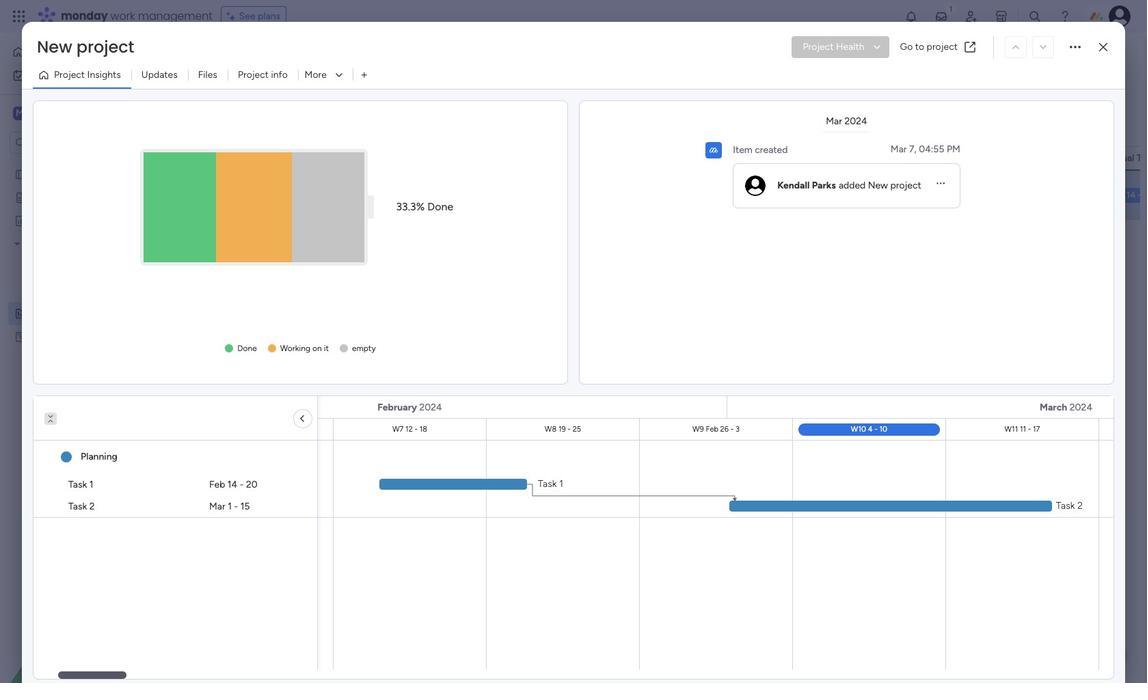 Task type: describe. For each thing, give the bounding box(es) containing it.
add view image
[[362, 70, 367, 80]]

monday work management
[[61, 8, 212, 24]]

17
[[1033, 425, 1040, 434]]

2 vertical spatial new project
[[32, 331, 86, 343]]

Project Health (RAG) field
[[567, 151, 661, 167]]

collapse image
[[1106, 112, 1117, 123]]

actual tim
[[1107, 152, 1147, 164]]

item created
[[733, 144, 788, 156]]

system
[[104, 238, 137, 250]]

w9
[[693, 425, 704, 434]]

25
[[573, 425, 581, 434]]

updates
[[141, 69, 178, 81]]

february
[[378, 402, 417, 413]]

0 vertical spatial done
[[428, 200, 454, 213]]

v2 collapse up image
[[44, 417, 57, 426]]

2024 for mar 2024
[[845, 116, 868, 127]]

off
[[854, 111, 870, 124]]

go to project button
[[895, 36, 983, 58]]

more button
[[298, 64, 353, 86]]

invite members image
[[965, 10, 979, 23]]

go to project
[[900, 41, 958, 53]]

working
[[280, 344, 311, 354]]

Project Progress field
[[674, 151, 752, 166]]

my first board
[[32, 168, 92, 180]]

33.3%
[[396, 200, 425, 213]]

task for task 2
[[68, 501, 87, 513]]

it
[[324, 344, 329, 354]]

column information image for stage
[[946, 154, 957, 164]]

snapshot button
[[351, 76, 398, 91]]

list box containing my first board
[[0, 160, 174, 533]]

actual
[[1107, 152, 1135, 164]]

projects
[[234, 77, 269, 89]]

workspace image
[[13, 106, 27, 121]]

invite
[[1050, 50, 1074, 62]]

portfolio inside list box
[[55, 308, 91, 319]]

project for project
[[337, 152, 368, 164]]

33.3% done
[[396, 200, 454, 213]]

- for w11   11 - 17
[[1028, 425, 1031, 434]]

public dashboard image
[[14, 214, 27, 227]]

- for feb 14 - 20
[[240, 479, 244, 491]]

first
[[48, 168, 65, 180]]

14
[[228, 479, 238, 491]]

0 vertical spatial new portfolio
[[235, 44, 343, 67]]

0 vertical spatial new project
[[37, 36, 134, 58]]

upcoming
[[895, 190, 939, 201]]

0 horizontal spatial public board image
[[14, 191, 27, 204]]

on
[[313, 344, 322, 354]]

see plans
[[239, 10, 280, 22]]

board
[[67, 168, 92, 180]]

work for my
[[47, 69, 68, 81]]

workspace selection element
[[13, 105, 114, 123]]

files
[[198, 69, 217, 81]]

info
[[271, 69, 288, 81]]

1 horizontal spatial feb
[[706, 425, 719, 434]]

2
[[89, 501, 95, 513]]

project for project health
[[803, 41, 834, 53]]

Priority field
[[803, 151, 840, 167]]

(rag)
[[634, 153, 661, 164]]

my for my work
[[31, 69, 45, 81]]

- for w7   12 - 18
[[415, 425, 418, 434]]

main
[[31, 107, 55, 120]]

project for project progress
[[678, 152, 708, 164]]

w8
[[545, 425, 557, 434]]

item
[[733, 144, 753, 156]]

w7   12 - 18
[[392, 425, 427, 434]]

project info
[[238, 69, 288, 81]]

gantt
[[299, 77, 324, 89]]

mar for mar 2024
[[826, 116, 842, 127]]

- for w8   19 - 25
[[568, 425, 571, 434]]

march 2024
[[1040, 402, 1093, 413]]

task for task 1
[[68, 479, 87, 491]]

gantt button
[[296, 76, 327, 91]]

progress
[[711, 152, 748, 164]]

created
[[755, 144, 788, 156]]

0 horizontal spatial done
[[237, 344, 257, 354]]

insights
[[87, 69, 121, 81]]

management
[[138, 8, 212, 24]]

v2 collapse down image
[[44, 408, 57, 417]]

lottie animation element
[[0, 546, 174, 684]]

1 for task 1
[[89, 479, 93, 491]]

/
[[1077, 50, 1080, 62]]

priority
[[806, 153, 837, 164]]

10
[[880, 425, 888, 434]]

planning
[[81, 451, 117, 463]]

1 vertical spatial feb
[[209, 479, 225, 491]]

track
[[872, 111, 895, 124]]

new portfolio button
[[207, 44, 364, 67]]

see plans button
[[221, 6, 287, 27]]

help
[[1089, 649, 1114, 663]]

tim
[[1137, 152, 1147, 164]]

w10
[[851, 425, 866, 434]]

1 image
[[945, 1, 957, 16]]

1 vertical spatial public board image
[[29, 284, 42, 297]]

off track
[[854, 111, 895, 124]]

workspace
[[58, 107, 112, 120]]

mar for mar 7, 04:55 pm
[[891, 144, 907, 155]]

tab list containing projects
[[207, 72, 1120, 95]]

my work option
[[8, 64, 166, 86]]



Task type: vqa. For each thing, say whether or not it's contained in the screenshot.
March
yes



Task type: locate. For each thing, give the bounding box(es) containing it.
health for project health
[[836, 41, 865, 53]]

1 horizontal spatial portfolio
[[274, 44, 343, 67]]

19
[[559, 425, 566, 434]]

0 horizontal spatial public board image
[[14, 168, 27, 181]]

public board image
[[14, 168, 27, 181], [29, 261, 42, 274]]

1 vertical spatial public board image
[[29, 261, 42, 274]]

column information image up added
[[851, 154, 862, 164]]

12
[[406, 425, 413, 434]]

1 horizontal spatial work
[[110, 8, 135, 24]]

2 vertical spatial task
[[68, 501, 87, 513]]

done right 33.3%
[[428, 200, 454, 213]]

my inside list box
[[32, 168, 45, 180]]

task up task 2
[[68, 479, 87, 491]]

2024 right march at the right bottom of page
[[1070, 402, 1093, 413]]

notifications image
[[905, 10, 918, 23]]

2 horizontal spatial mar
[[891, 144, 907, 155]]

management
[[46, 238, 102, 250]]

0 horizontal spatial portfolio
[[55, 308, 91, 319]]

go
[[900, 41, 913, 53]]

2 horizontal spatial 1
[[1083, 50, 1087, 62]]

my inside option
[[31, 69, 45, 81]]

public board image up public dashboard 'icon'
[[14, 191, 27, 204]]

files button
[[188, 64, 228, 86]]

new dashboard
[[32, 215, 101, 226]]

projects button
[[230, 76, 273, 91]]

home link
[[8, 41, 166, 63]]

options image
[[1070, 34, 1081, 60]]

0 vertical spatial public board image
[[14, 168, 27, 181]]

w11
[[1005, 425, 1018, 434]]

snapshot
[[354, 77, 395, 89]]

2 horizontal spatial 2024
[[1070, 402, 1093, 413]]

my down home
[[31, 69, 45, 81]]

0 vertical spatial health
[[836, 41, 865, 53]]

health inside field
[[604, 153, 632, 164]]

1 vertical spatial mar
[[891, 144, 907, 155]]

m
[[16, 107, 24, 119]]

1 vertical spatial new project
[[244, 189, 298, 201]]

column information image right 04:55 on the top of page
[[946, 154, 957, 164]]

list box
[[0, 160, 174, 533]]

18
[[420, 425, 427, 434]]

project for project insights
[[54, 69, 85, 81]]

project insights
[[54, 69, 121, 81]]

home option
[[8, 41, 166, 63]]

work inside option
[[47, 69, 68, 81]]

11
[[1020, 425, 1026, 434]]

0 vertical spatial feb
[[706, 425, 719, 434]]

task 2
[[68, 501, 95, 513]]

1 horizontal spatial public board image
[[29, 261, 42, 274]]

0 horizontal spatial column information image
[[851, 154, 862, 164]]

2024 for february 2024
[[420, 402, 442, 413]]

Actual Tim field
[[1104, 151, 1147, 166]]

home
[[30, 46, 56, 57]]

- right 12
[[415, 425, 418, 434]]

meeting
[[32, 191, 67, 203]]

1 inside button
[[1083, 50, 1087, 62]]

mar 1 - 15
[[209, 501, 250, 513]]

project health
[[803, 41, 865, 53]]

project for project health (rag)
[[570, 153, 601, 164]]

1 horizontal spatial kendall parks image
[[1109, 5, 1131, 27]]

public board image down the task management system
[[29, 284, 42, 297]]

project health button
[[792, 36, 889, 58]]

0 vertical spatial 1
[[1083, 50, 1087, 62]]

- left '15'
[[234, 501, 238, 513]]

1 horizontal spatial 1
[[228, 501, 232, 513]]

kendall parks image right help "image"
[[1109, 5, 1131, 27]]

2 vertical spatial 1
[[228, 501, 232, 513]]

1 for mar 1 - 15
[[228, 501, 232, 513]]

- left 3
[[731, 425, 734, 434]]

meeting notes
[[32, 191, 96, 203]]

feb 14 - 20
[[209, 479, 258, 491]]

public board image left first
[[14, 168, 27, 181]]

kendall
[[778, 180, 810, 192]]

-
[[415, 425, 418, 434], [568, 425, 571, 434], [731, 425, 734, 434], [875, 425, 878, 434], [1028, 425, 1031, 434], [240, 479, 244, 491], [234, 501, 238, 513]]

done left working
[[237, 344, 257, 354]]

w10   4 - 10
[[851, 425, 888, 434]]

1 vertical spatial new portfolio
[[32, 308, 91, 319]]

kendall parks image
[[1109, 5, 1131, 27], [1009, 47, 1027, 65]]

mar left 7,
[[891, 144, 907, 155]]

task
[[25, 238, 43, 250], [68, 479, 87, 491], [68, 501, 87, 513]]

1 horizontal spatial done
[[428, 200, 454, 213]]

w9   feb 26 - 3
[[693, 425, 740, 434]]

new portfolio
[[235, 44, 343, 67], [32, 308, 91, 319]]

task 1
[[68, 479, 93, 491]]

public board image
[[14, 191, 27, 204], [29, 284, 42, 297]]

empty
[[352, 344, 376, 354]]

2024
[[845, 116, 868, 127], [420, 402, 442, 413], [1070, 402, 1093, 413]]

1 column information image from the left
[[851, 154, 862, 164]]

project health (rag)
[[570, 153, 661, 164]]

task for task management system
[[25, 238, 43, 250]]

2024 left track
[[845, 116, 868, 127]]

give feedback image
[[969, 49, 983, 63]]

invite / 1
[[1050, 50, 1087, 62]]

project insights button
[[33, 64, 131, 86]]

1 left '15'
[[228, 501, 232, 513]]

0 vertical spatial portfolio
[[274, 44, 343, 67]]

column information image
[[851, 154, 862, 164], [946, 154, 957, 164]]

4
[[868, 425, 873, 434]]

0 horizontal spatial kendall parks image
[[1009, 47, 1027, 65]]

1 vertical spatial portfolio
[[55, 308, 91, 319]]

february 2024
[[378, 402, 442, 413]]

1 up 2
[[89, 479, 93, 491]]

1 horizontal spatial public board image
[[29, 284, 42, 297]]

work
[[110, 8, 135, 24], [47, 69, 68, 81]]

20
[[246, 479, 258, 491]]

1 vertical spatial task
[[68, 479, 87, 491]]

mar for mar 1 - 15
[[209, 501, 225, 513]]

notes
[[70, 191, 96, 203]]

Stage field
[[901, 151, 933, 167]]

0 vertical spatial task
[[25, 238, 43, 250]]

3
[[736, 425, 740, 434]]

option
[[0, 162, 174, 164]]

update feed image
[[935, 10, 948, 23]]

task right caret down "icon"
[[25, 238, 43, 250]]

1 right the /
[[1083, 50, 1087, 62]]

my for my first board
[[32, 168, 45, 180]]

feb left the '26' at the bottom
[[706, 425, 719, 434]]

- right 14
[[240, 479, 244, 491]]

1 horizontal spatial new portfolio
[[235, 44, 343, 67]]

1 horizontal spatial mar
[[826, 116, 842, 127]]

1 horizontal spatial health
[[836, 41, 865, 53]]

0 vertical spatial public board image
[[14, 191, 27, 204]]

0 horizontal spatial mar
[[209, 501, 225, 513]]

see
[[239, 10, 256, 22]]

work for monday
[[110, 8, 135, 24]]

health left (rag)
[[604, 153, 632, 164]]

2 vertical spatial mar
[[209, 501, 225, 513]]

select product image
[[12, 10, 26, 23]]

1 vertical spatial my
[[32, 168, 45, 180]]

column information image
[[755, 153, 766, 164]]

mar left off
[[826, 116, 842, 127]]

public board image down the task management system
[[29, 261, 42, 274]]

monday marketplace image
[[995, 10, 1009, 23]]

help image
[[1059, 10, 1072, 23]]

health for project health (rag)
[[604, 153, 632, 164]]

my work link
[[8, 64, 166, 86]]

w8   19 - 25
[[545, 425, 581, 434]]

help button
[[1078, 645, 1126, 667]]

0 vertical spatial mar
[[826, 116, 842, 127]]

my work
[[31, 69, 68, 81]]

04:55
[[919, 144, 945, 155]]

done
[[428, 200, 454, 213], [237, 344, 257, 354]]

my left first
[[32, 168, 45, 180]]

2024 for march 2024
[[1070, 402, 1093, 413]]

- right 19
[[568, 425, 571, 434]]

w11   11 - 17
[[1005, 425, 1040, 434]]

mar
[[826, 116, 842, 127], [891, 144, 907, 155], [209, 501, 225, 513]]

search everything image
[[1028, 10, 1042, 23]]

0 horizontal spatial 1
[[89, 479, 93, 491]]

- for mar 1 - 15
[[234, 501, 238, 513]]

kendall parks added new project
[[778, 180, 922, 192]]

2 column information image from the left
[[946, 154, 957, 164]]

1 vertical spatial work
[[47, 69, 68, 81]]

to
[[916, 41, 925, 53]]

main workspace
[[31, 107, 112, 120]]

column information image for priority
[[851, 154, 862, 164]]

w7
[[392, 425, 404, 434]]

project inside button
[[54, 69, 85, 81]]

project
[[803, 41, 834, 53], [54, 69, 85, 81], [238, 69, 269, 81], [678, 152, 708, 164], [337, 152, 368, 164], [570, 153, 601, 164]]

- for w10   4 - 10
[[875, 425, 878, 434]]

portfolio
[[274, 44, 343, 67], [55, 308, 91, 319]]

plans
[[258, 10, 280, 22]]

2024 up 18
[[420, 402, 442, 413]]

new portfolio inside list box
[[32, 308, 91, 319]]

kendall parks image right give feedback image
[[1009, 47, 1027, 65]]

0 horizontal spatial new portfolio
[[32, 308, 91, 319]]

parks
[[812, 180, 836, 192]]

0 vertical spatial kendall parks image
[[1109, 5, 1131, 27]]

more
[[305, 69, 327, 81]]

1 horizontal spatial column information image
[[946, 154, 957, 164]]

caret down image
[[14, 239, 20, 249]]

work down home
[[47, 69, 68, 81]]

- right the 4
[[875, 425, 878, 434]]

feb left 14
[[209, 479, 225, 491]]

1 vertical spatial done
[[237, 344, 257, 354]]

tab list
[[207, 72, 1120, 95]]

project for project info
[[238, 69, 269, 81]]

1 vertical spatial kendall parks image
[[1009, 47, 1027, 65]]

1 horizontal spatial 2024
[[845, 116, 868, 127]]

1 vertical spatial 1
[[89, 479, 93, 491]]

health left go
[[836, 41, 865, 53]]

angle right image
[[302, 413, 304, 425]]

health inside button
[[836, 41, 865, 53]]

menu image
[[935, 177, 946, 188]]

project progress
[[678, 152, 748, 164]]

0 vertical spatial work
[[110, 8, 135, 24]]

1 vertical spatial health
[[604, 153, 632, 164]]

1
[[1083, 50, 1087, 62], [89, 479, 93, 491], [228, 501, 232, 513]]

added
[[839, 180, 866, 192]]

15
[[240, 501, 250, 513]]

mar down the feb 14 - 20
[[209, 501, 225, 513]]

task left 2
[[68, 501, 87, 513]]

dashboard
[[55, 215, 101, 226]]

0 horizontal spatial feb
[[209, 479, 225, 491]]

Search in workspace field
[[29, 135, 114, 151]]

monday
[[61, 8, 108, 24]]

mar 2024
[[826, 116, 868, 127]]

26
[[720, 425, 729, 434]]

project inside button
[[927, 41, 958, 53]]

0 horizontal spatial work
[[47, 69, 68, 81]]

lottie animation image
[[0, 546, 174, 684]]

new
[[37, 36, 72, 58], [235, 44, 270, 67], [868, 180, 888, 192], [244, 189, 264, 201], [32, 215, 52, 226], [32, 308, 52, 319], [32, 331, 52, 343]]

my
[[31, 69, 45, 81], [32, 168, 45, 180]]

7,
[[910, 144, 917, 155]]

0 horizontal spatial health
[[604, 153, 632, 164]]

updates button
[[131, 64, 188, 86]]

0 horizontal spatial 2024
[[420, 402, 442, 413]]

work right monday
[[110, 8, 135, 24]]

task management system
[[25, 238, 137, 250]]

0 vertical spatial my
[[31, 69, 45, 81]]

- right '11'
[[1028, 425, 1031, 434]]

New project field
[[34, 36, 629, 58]]

working on it
[[280, 344, 329, 354]]



